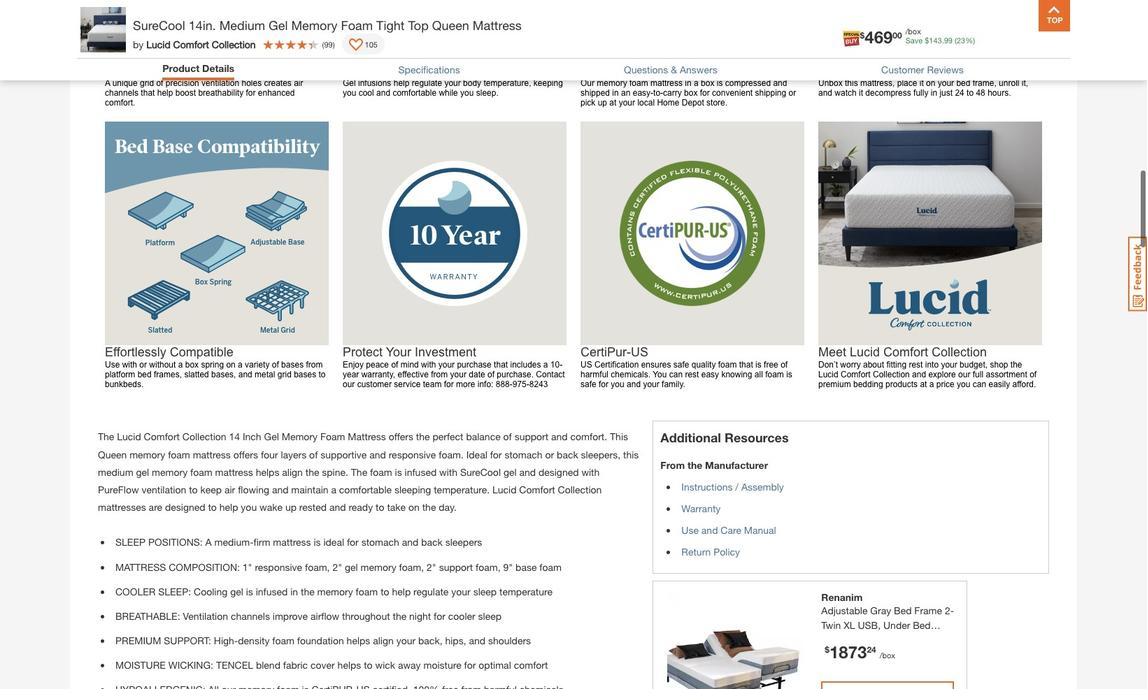 Task type: vqa. For each thing, say whether or not it's contained in the screenshot.
the bottommost 1 Answer
no



Task type: locate. For each thing, give the bounding box(es) containing it.
the up 'maintain'
[[305, 466, 319, 478]]

with down sleepers,
[[581, 466, 600, 478]]

comfort down 14in.
[[173, 38, 209, 50]]

0 vertical spatial infused
[[405, 466, 437, 478]]

0 vertical spatial help
[[219, 502, 238, 513]]

0 vertical spatial /box
[[906, 27, 921, 36]]

$ inside $ 1873 24 /box
[[825, 645, 830, 656]]

0 vertical spatial stomach
[[505, 449, 542, 461]]

align up wick
[[373, 635, 394, 647]]

lucid for by
[[146, 38, 170, 50]]

moisture wicking: tencel blend fabric cover helps to wick away moisture for optimal comfort
[[115, 660, 548, 672]]

maintain
[[291, 484, 328, 496]]

stomach inside the lucid comfort collection 14 inch gel memory foam mattress offers the perfect balance of support and comfort. this queen memory foam mattress offers four layers of supportive and responsive foam. ideal for stomach or back sleepers, this medium gel memory foam mattress helps align the spine. the foam is infused with surecool gel and designed with pureflow ventilation to keep air flowing and maintain a comfortable sleeping temperature. lucid comfort collection mattresses are designed to help you wake up rested and ready to take on the day.
[[505, 449, 542, 461]]

channels
[[231, 611, 270, 622]]

designed down or
[[538, 466, 579, 478]]

comfort down or
[[519, 484, 555, 496]]

1 vertical spatial comfort
[[144, 431, 180, 443]]

sleep up cooler
[[473, 586, 497, 598]]

2 horizontal spatial foam,
[[476, 561, 500, 573]]

helps for cover
[[338, 660, 361, 672]]

1 vertical spatial sleep
[[478, 611, 502, 622]]

0 vertical spatial mattress
[[193, 449, 231, 461]]

align down the layers
[[282, 466, 303, 478]]

foam down improve at the bottom
[[272, 635, 294, 647]]

$ for 1873
[[825, 645, 830, 656]]

the lucid comfort collection 14 inch gel memory foam mattress offers the perfect balance of support and comfort. this queen memory foam mattress offers four layers of supportive and responsive foam. ideal for stomach or back sleepers, this medium gel memory foam mattress helps align the spine. the foam is infused with surecool gel and designed with pureflow ventilation to keep air flowing and maintain a comfortable sleeping temperature. lucid comfort collection mattresses are designed to help you wake up rested and ready to take on the day.
[[98, 431, 639, 513]]

help down air
[[219, 502, 238, 513]]

stomach left or
[[505, 449, 542, 461]]

0 horizontal spatial designed
[[165, 502, 205, 513]]

queen up medium
[[98, 449, 127, 461]]

1 vertical spatial lucid
[[117, 431, 141, 443]]

cooler
[[115, 586, 156, 598]]

1 horizontal spatial support
[[515, 431, 548, 443]]

0 horizontal spatial /box
[[880, 651, 895, 661]]

a
[[205, 537, 212, 549]]

the left perfect
[[416, 431, 430, 443]]

foam up keep
[[190, 466, 212, 478]]

product details button
[[162, 62, 234, 77], [162, 62, 234, 74]]

lucid right temperature.
[[492, 484, 517, 496]]

memory up medium
[[129, 449, 165, 461]]

lucid right by
[[146, 38, 170, 50]]

bed up under in the bottom of the page
[[894, 605, 912, 617]]

1 horizontal spatial lucid
[[146, 38, 170, 50]]

1 vertical spatial is
[[314, 537, 321, 549]]

foam up ventilation
[[168, 449, 190, 461]]

2 vertical spatial lucid
[[492, 484, 517, 496]]

fabric
[[283, 660, 308, 672]]

( right .
[[955, 36, 957, 45]]

is inside the lucid comfort collection 14 inch gel memory foam mattress offers the perfect balance of support and comfort. this queen memory foam mattress offers four layers of supportive and responsive foam. ideal for stomach or back sleepers, this medium gel memory foam mattress helps align the spine. the foam is infused with surecool gel and designed with pureflow ventilation to keep air flowing and maintain a comfortable sleeping temperature. lucid comfort collection mattresses are designed to help you wake up rested and ready to take on the day.
[[395, 466, 402, 478]]

$ inside $ 469 00
[[860, 30, 865, 40]]

top
[[408, 17, 429, 33]]

0 vertical spatial surecool
[[133, 17, 185, 33]]

helps right cover
[[338, 660, 361, 672]]

support down sleepers
[[439, 561, 473, 573]]

tencel
[[216, 660, 253, 672]]

wick
[[375, 660, 395, 672]]

support inside the lucid comfort collection 14 inch gel memory foam mattress offers the perfect balance of support and comfort. this queen memory foam mattress offers four layers of supportive and responsive foam. ideal for stomach or back sleepers, this medium gel memory foam mattress helps align the spine. the foam is infused with surecool gel and designed with pureflow ventilation to keep air flowing and maintain a comfortable sleeping temperature. lucid comfort collection mattresses are designed to help you wake up rested and ready to take on the day.
[[515, 431, 548, 443]]

00
[[893, 30, 902, 40]]

( inside /box save $ 143 . 99 ( 23 %)
[[955, 36, 957, 45]]

sleep right cooler
[[478, 611, 502, 622]]

comfort
[[514, 660, 548, 672]]

breathable: ventilation channels improve airflow throughout the night for cooler sleep
[[115, 611, 502, 622]]

air
[[224, 484, 235, 496]]

1 vertical spatial collection
[[182, 431, 226, 443]]

0 horizontal spatial offers
[[233, 449, 258, 461]]

1 vertical spatial your
[[396, 635, 416, 647]]

1 foam, from the left
[[305, 561, 330, 573]]

0 vertical spatial comfort
[[173, 38, 209, 50]]

foam inside the lucid comfort collection 14 inch gel memory foam mattress offers the perfect balance of support and comfort. this queen memory foam mattress offers four layers of supportive and responsive foam. ideal for stomach or back sleepers, this medium gel memory foam mattress helps align the spine. the foam is infused with surecool gel and designed with pureflow ventilation to keep air flowing and maintain a comfortable sleeping temperature. lucid comfort collection mattresses are designed to help you wake up rested and ready to take on the day.
[[320, 431, 345, 443]]

1 vertical spatial foam
[[320, 431, 345, 443]]

$ left 00 on the right top of the page
[[860, 30, 865, 40]]

specifications
[[398, 64, 460, 75]]

0 horizontal spatial 99
[[324, 40, 333, 49]]

queen right top
[[432, 17, 469, 33]]

your
[[451, 586, 471, 598], [396, 635, 416, 647]]

warranty link
[[681, 503, 721, 515]]

1 horizontal spatial /box
[[906, 27, 921, 36]]

0 horizontal spatial lucid
[[117, 431, 141, 443]]

to left keep
[[189, 484, 198, 496]]

responsive up sleeping
[[389, 449, 436, 461]]

customer
[[881, 64, 924, 75]]

2 horizontal spatial lucid
[[492, 484, 517, 496]]

surecool down ideal
[[460, 466, 501, 478]]

mattress composition: 1" responsive foam, 2" gel memory foam, 2" support foam, 9" base foam
[[115, 561, 562, 573]]

resources
[[725, 430, 789, 446]]

density
[[238, 635, 270, 647]]

0 vertical spatial mattress
[[473, 17, 522, 33]]

1 vertical spatial offers
[[233, 449, 258, 461]]

of right the layers
[[309, 449, 318, 461]]

1 vertical spatial mattress
[[215, 466, 253, 478]]

$ down twin
[[825, 645, 830, 656]]

moisture
[[115, 660, 166, 672]]

composition:
[[169, 561, 240, 573]]

1 horizontal spatial offers
[[389, 431, 413, 443]]

mattress inside the lucid comfort collection 14 inch gel memory foam mattress offers the perfect balance of support and comfort. this queen memory foam mattress offers four layers of supportive and responsive foam. ideal for stomach or back sleepers, this medium gel memory foam mattress helps align the spine. the foam is infused with surecool gel and designed with pureflow ventilation to keep air flowing and maintain a comfortable sleeping temperature. lucid comfort collection mattresses are designed to help you wake up rested and ready to take on the day.
[[348, 431, 386, 443]]

the
[[98, 431, 114, 443], [351, 466, 367, 478]]

to left take
[[376, 502, 384, 513]]

$ for 469
[[860, 30, 865, 40]]

0 horizontal spatial foam,
[[305, 561, 330, 573]]

0 horizontal spatial mattress
[[348, 431, 386, 443]]

gel
[[269, 17, 288, 33], [264, 431, 279, 443]]

mattress down "14"
[[193, 449, 231, 461]]

mattress,
[[880, 635, 921, 647]]

your up cooler
[[451, 586, 471, 598]]

1 horizontal spatial the
[[351, 466, 367, 478]]

0 vertical spatial lucid
[[146, 38, 170, 50]]

support:
[[164, 635, 211, 647]]

2 horizontal spatial is
[[395, 466, 402, 478]]

0 horizontal spatial infused
[[256, 586, 288, 598]]

0 vertical spatial gel
[[269, 17, 288, 33]]

app
[[924, 635, 942, 647]]

offers down inch
[[233, 449, 258, 461]]

designed down ventilation
[[165, 502, 205, 513]]

gel
[[136, 466, 149, 478], [503, 466, 517, 478], [345, 561, 358, 573], [230, 586, 243, 598]]

stomach down take
[[361, 537, 399, 549]]

469
[[865, 27, 893, 47]]

0 vertical spatial offers
[[389, 431, 413, 443]]

1 horizontal spatial 99
[[944, 36, 953, 45]]

on
[[408, 502, 420, 513]]

support
[[515, 431, 548, 443], [439, 561, 473, 573]]

)
[[333, 40, 335, 49]]

1 2" from the left
[[333, 561, 342, 573]]

designed
[[538, 466, 579, 478], [165, 502, 205, 513]]

responsive up in
[[255, 561, 302, 573]]

0 vertical spatial back
[[557, 449, 578, 461]]

is up channels
[[246, 586, 253, 598]]

with down foam.
[[439, 466, 457, 478]]

1 horizontal spatial queen
[[432, 17, 469, 33]]

infused inside the lucid comfort collection 14 inch gel memory foam mattress offers the perfect balance of support and comfort. this queen memory foam mattress offers four layers of supportive and responsive foam. ideal for stomach or back sleepers, this medium gel memory foam mattress helps align the spine. the foam is infused with surecool gel and designed with pureflow ventilation to keep air flowing and maintain a comfortable sleeping temperature. lucid comfort collection mattresses are designed to help you wake up rested and ready to take on the day.
[[405, 466, 437, 478]]

2 horizontal spatial mattress
[[821, 664, 859, 676]]

0 horizontal spatial back
[[421, 537, 443, 549]]

0 horizontal spatial with
[[439, 466, 457, 478]]

airflow
[[311, 611, 339, 622]]

0 vertical spatial sleep
[[473, 586, 497, 598]]

instructions
[[681, 481, 733, 493]]

2" up regulate
[[427, 561, 436, 573]]

memory up ( 99 )
[[291, 17, 337, 33]]

top button
[[1039, 0, 1070, 31]]

1 horizontal spatial (
[[955, 36, 957, 45]]

memory inside the lucid comfort collection 14 inch gel memory foam mattress offers the perfect balance of support and comfort. this queen memory foam mattress offers four layers of supportive and responsive foam. ideal for stomach or back sleepers, this medium gel memory foam mattress helps align the spine. the foam is infused with surecool gel and designed with pureflow ventilation to keep air flowing and maintain a comfortable sleeping temperature. lucid comfort collection mattresses are designed to help you wake up rested and ready to take on the day.
[[282, 431, 318, 443]]

1 vertical spatial gel
[[264, 431, 279, 443]]

(
[[955, 36, 957, 45], [322, 40, 324, 49]]

comfort up ventilation
[[144, 431, 180, 443]]

0 horizontal spatial your
[[396, 635, 416, 647]]

helps down four
[[256, 466, 279, 478]]

0 vertical spatial responsive
[[389, 449, 436, 461]]

mattress
[[193, 449, 231, 461], [215, 466, 253, 478], [273, 537, 311, 549]]

display image
[[349, 38, 363, 52]]

1 vertical spatial surecool
[[460, 466, 501, 478]]

mattress up air
[[215, 466, 253, 478]]

0 vertical spatial foam
[[341, 17, 373, 33]]

temperature.
[[434, 484, 490, 496]]

the up medium
[[98, 431, 114, 443]]

back left sleepers
[[421, 537, 443, 549]]

1 horizontal spatial infused
[[405, 466, 437, 478]]

gel inside the lucid comfort collection 14 inch gel memory foam mattress offers the perfect balance of support and comfort. this queen memory foam mattress offers four layers of supportive and responsive foam. ideal for stomach or back sleepers, this medium gel memory foam mattress helps align the spine. the foam is infused with surecool gel and designed with pureflow ventilation to keep air flowing and maintain a comfortable sleeping temperature. lucid comfort collection mattresses are designed to help you wake up rested and ready to take on the day.
[[264, 431, 279, 443]]

&
[[671, 64, 677, 75]]

0 horizontal spatial help
[[219, 502, 238, 513]]

take
[[387, 502, 406, 513]]

lucid for the
[[117, 431, 141, 443]]

foam, up regulate
[[399, 561, 424, 573]]

foam up comfortable
[[370, 466, 392, 478]]

foam, down ideal
[[305, 561, 330, 573]]

1 vertical spatial responsive
[[255, 561, 302, 573]]

light,
[[821, 635, 846, 647]]

0 horizontal spatial stomach
[[361, 537, 399, 549]]

2 horizontal spatial $
[[925, 36, 929, 45]]

platform
[[859, 649, 896, 661]]

is
[[395, 466, 402, 478], [314, 537, 321, 549], [246, 586, 253, 598]]

0 horizontal spatial 2"
[[333, 561, 342, 573]]

support up or
[[515, 431, 548, 443]]

2 vertical spatial mattress
[[273, 537, 311, 549]]

of right balance
[[503, 431, 512, 443]]

collection down medium
[[212, 38, 256, 50]]

foam up supportive
[[320, 431, 345, 443]]

0 horizontal spatial the
[[98, 431, 114, 443]]

align
[[282, 466, 303, 478], [373, 635, 394, 647]]

comfort for the
[[144, 431, 180, 443]]

1 horizontal spatial $
[[860, 30, 865, 40]]

23
[[957, 36, 965, 45]]

surecool up by
[[133, 17, 185, 33]]

( left )
[[322, 40, 324, 49]]

1 vertical spatial back
[[421, 537, 443, 549]]

2 vertical spatial helps
[[338, 660, 361, 672]]

specifications button
[[398, 64, 460, 75], [398, 64, 460, 75]]

collection left "14"
[[182, 431, 226, 443]]

helps down throughout
[[347, 635, 370, 647]]

/box right 00 on the right top of the page
[[906, 27, 921, 36]]

reviews
[[927, 64, 964, 75]]

renanim
[[821, 592, 863, 604]]

help left regulate
[[392, 586, 411, 598]]

24
[[867, 645, 876, 656]]

return
[[681, 547, 711, 558]]

/box right the 24
[[880, 651, 895, 661]]

1 horizontal spatial is
[[314, 537, 321, 549]]

infused left in
[[256, 586, 288, 598]]

1 horizontal spatial of
[[503, 431, 512, 443]]

bed down mattress,
[[899, 649, 916, 661]]

your left 'back,'
[[396, 635, 416, 647]]

questions
[[624, 64, 668, 75]]

1 vertical spatial the
[[351, 466, 367, 478]]

1 vertical spatial queen
[[98, 449, 127, 461]]

1 vertical spatial /box
[[880, 651, 895, 661]]

99 left 23
[[944, 36, 953, 45]]

1 vertical spatial align
[[373, 635, 394, 647]]

1 vertical spatial mattress
[[348, 431, 386, 443]]

0 horizontal spatial queen
[[98, 449, 127, 461]]

offers
[[389, 431, 413, 443], [233, 449, 258, 461]]

2 2" from the left
[[427, 561, 436, 573]]

infused up sleeping
[[405, 466, 437, 478]]

mattress right firm
[[273, 537, 311, 549]]

0 vertical spatial is
[[395, 466, 402, 478]]

foundation
[[297, 635, 344, 647]]

1 vertical spatial memory
[[282, 431, 318, 443]]

1 horizontal spatial surecool
[[460, 466, 501, 478]]

0 vertical spatial support
[[515, 431, 548, 443]]

the up comfortable
[[351, 466, 367, 478]]

collection down sleepers,
[[558, 484, 602, 496]]

0 horizontal spatial is
[[246, 586, 253, 598]]

back right or
[[557, 449, 578, 461]]

1 horizontal spatial foam,
[[399, 561, 424, 573]]

collection for the lucid comfort collection 14 inch gel memory foam mattress offers the perfect balance of support and comfort. this queen memory foam mattress offers four layers of supportive and responsive foam. ideal for stomach or back sleepers, this medium gel memory foam mattress helps align the spine. the foam is infused with surecool gel and designed with pureflow ventilation to keep air flowing and maintain a comfortable sleeping temperature. lucid comfort collection mattresses are designed to help you wake up rested and ready to take on the day.
[[182, 431, 226, 443]]

foam up the 105 dropdown button
[[341, 17, 373, 33]]

comfortable
[[339, 484, 392, 496]]

by lucid comfort collection
[[133, 38, 256, 50]]

to up throughout
[[381, 586, 389, 598]]

memory up the layers
[[282, 431, 318, 443]]

sleepers,
[[581, 449, 620, 461]]

sleep
[[473, 586, 497, 598], [478, 611, 502, 622]]

mattress for foam
[[348, 431, 386, 443]]

gel up four
[[264, 431, 279, 443]]

0 horizontal spatial of
[[309, 449, 318, 461]]

and
[[551, 431, 568, 443], [369, 449, 386, 461], [519, 466, 536, 478], [272, 484, 289, 496], [329, 502, 346, 513], [701, 525, 718, 537], [402, 537, 418, 549], [469, 635, 485, 647]]

stomach
[[505, 449, 542, 461], [361, 537, 399, 549]]

$ right save
[[925, 36, 929, 45]]

memory up ventilation
[[152, 466, 188, 478]]

0 horizontal spatial $
[[825, 645, 830, 656]]

2" up cooler sleep: cooling gel is infused in the memory foam to help regulate your sleep temperature
[[333, 561, 342, 573]]

2 vertical spatial collection
[[558, 484, 602, 496]]

1 horizontal spatial help
[[392, 586, 411, 598]]

gel right medium
[[269, 17, 288, 33]]

use and care manual
[[681, 525, 776, 537]]

cooler sleep: cooling gel is infused in the memory foam to help regulate your sleep temperature
[[115, 586, 553, 598]]

helps inside the lucid comfort collection 14 inch gel memory foam mattress offers the perfect balance of support and comfort. this queen memory foam mattress offers four layers of supportive and responsive foam. ideal for stomach or back sleepers, this medium gel memory foam mattress helps align the spine. the foam is infused with surecool gel and designed with pureflow ventilation to keep air flowing and maintain a comfortable sleeping temperature. lucid comfort collection mattresses are designed to help you wake up rested and ready to take on the day.
[[256, 466, 279, 478]]

twin
[[821, 620, 841, 632]]

in.
[[933, 649, 943, 661]]

2 vertical spatial mattress
[[821, 664, 859, 676]]

to left wick
[[364, 660, 373, 672]]

is left ideal
[[314, 537, 321, 549]]

spine.
[[322, 466, 348, 478]]

0 vertical spatial your
[[451, 586, 471, 598]]

lucid up medium
[[117, 431, 141, 443]]

1 vertical spatial support
[[439, 561, 473, 573]]

$ inside /box save $ 143 . 99 ( 23 %)
[[925, 36, 929, 45]]

offers left perfect
[[389, 431, 413, 443]]

1 horizontal spatial stomach
[[505, 449, 542, 461]]

99 down surecool 14in. medium gel memory foam tight top queen mattress
[[324, 40, 333, 49]]

bed down frame
[[913, 620, 931, 632]]

xl
[[844, 620, 855, 632]]

night
[[409, 611, 431, 622]]

foam right base
[[539, 561, 562, 573]]

1 horizontal spatial align
[[373, 635, 394, 647]]

foam, left 9"
[[476, 561, 500, 573]]

1 horizontal spatial designed
[[538, 466, 579, 478]]

ideal
[[323, 537, 344, 549]]

comfort for by
[[173, 38, 209, 50]]

is up sleeping
[[395, 466, 402, 478]]

1 horizontal spatial 2"
[[427, 561, 436, 573]]

1 vertical spatial helps
[[347, 635, 370, 647]]

questions & answers button
[[624, 64, 717, 75], [624, 64, 717, 75]]

0 vertical spatial the
[[98, 431, 114, 443]]

balance
[[466, 431, 501, 443]]

1 with from the left
[[439, 466, 457, 478]]



Task type: describe. For each thing, give the bounding box(es) containing it.
0 vertical spatial memory
[[291, 17, 337, 33]]

care
[[721, 525, 741, 537]]

keep
[[200, 484, 222, 496]]

usb,
[[858, 620, 881, 632]]

four
[[261, 449, 278, 461]]

0 horizontal spatial surecool
[[133, 17, 185, 33]]

mattress inside renanim adjustable gray bed frame 2- twin xl usb, under bed light, hybrid mattress, app control, platform bed 12 in. mattress
[[821, 664, 859, 676]]

0 vertical spatial designed
[[538, 466, 579, 478]]

for inside the lucid comfort collection 14 inch gel memory foam mattress offers the perfect balance of support and comfort. this queen memory foam mattress offers four layers of supportive and responsive foam. ideal for stomach or back sleepers, this medium gel memory foam mattress helps align the spine. the foam is infused with surecool gel and designed with pureflow ventilation to keep air flowing and maintain a comfortable sleeping temperature. lucid comfort collection mattresses are designed to help you wake up rested and ready to take on the day.
[[490, 449, 502, 461]]

1 vertical spatial of
[[309, 449, 318, 461]]

medium
[[98, 466, 133, 478]]

positions:
[[148, 537, 203, 549]]

/box save $ 143 . 99 ( 23 %)
[[906, 27, 975, 45]]

to down keep
[[208, 502, 217, 513]]

product image image
[[80, 7, 126, 52]]

questions & answers
[[624, 64, 717, 75]]

1 vertical spatial help
[[392, 586, 411, 598]]

2 with from the left
[[581, 466, 600, 478]]

medium-
[[214, 537, 254, 549]]

3 foam, from the left
[[476, 561, 500, 573]]

are
[[149, 502, 162, 513]]

mattresses
[[98, 502, 146, 513]]

day.
[[439, 502, 457, 513]]

throughout
[[342, 611, 390, 622]]

regulate
[[413, 586, 449, 598]]

ready
[[349, 502, 373, 513]]

surecool 14in. medium gel memory foam tight top queen mattress
[[133, 17, 522, 33]]

$ 1873 24 /box
[[825, 643, 895, 663]]

2 vertical spatial is
[[246, 586, 253, 598]]

%)
[[965, 36, 975, 45]]

in
[[290, 586, 298, 598]]

cover
[[311, 660, 335, 672]]

product details
[[162, 62, 234, 74]]

back,
[[418, 635, 442, 647]]

by
[[133, 38, 144, 50]]

2-
[[945, 605, 954, 617]]

foam up throughout
[[356, 586, 378, 598]]

moisture
[[423, 660, 461, 672]]

under
[[883, 620, 910, 632]]

adjustable
[[821, 605, 868, 617]]

the left night
[[393, 611, 406, 622]]

mattress for queen
[[473, 17, 522, 33]]

use
[[681, 525, 699, 537]]

1 horizontal spatial your
[[451, 586, 471, 598]]

hips,
[[445, 635, 466, 647]]

sleeping
[[394, 484, 431, 496]]

0 horizontal spatial responsive
[[255, 561, 302, 573]]

answers
[[680, 64, 717, 75]]

0 vertical spatial of
[[503, 431, 512, 443]]

1 vertical spatial stomach
[[361, 537, 399, 549]]

help inside the lucid comfort collection 14 inch gel memory foam mattress offers the perfect balance of support and comfort. this queen memory foam mattress offers four layers of supportive and responsive foam. ideal for stomach or back sleepers, this medium gel memory foam mattress helps align the spine. the foam is infused with surecool gel and designed with pureflow ventilation to keep air flowing and maintain a comfortable sleeping temperature. lucid comfort collection mattresses are designed to help you wake up rested and ready to take on the day.
[[219, 502, 238, 513]]

base
[[516, 561, 537, 573]]

gray
[[870, 605, 891, 617]]

align inside the lucid comfort collection 14 inch gel memory foam mattress offers the perfect balance of support and comfort. this queen memory foam mattress offers four layers of supportive and responsive foam. ideal for stomach or back sleepers, this medium gel memory foam mattress helps align the spine. the foam is infused with surecool gel and designed with pureflow ventilation to keep air flowing and maintain a comfortable sleeping temperature. lucid comfort collection mattresses are designed to help you wake up rested and ready to take on the day.
[[282, 466, 303, 478]]

ventilation
[[183, 611, 228, 622]]

additional
[[660, 430, 721, 446]]

2 foam, from the left
[[399, 561, 424, 573]]

.
[[942, 36, 944, 45]]

1 vertical spatial infused
[[256, 586, 288, 598]]

collection for by lucid comfort collection
[[212, 38, 256, 50]]

99 inside /box save $ 143 . 99 ( 23 %)
[[944, 36, 953, 45]]

2 vertical spatial bed
[[899, 649, 916, 661]]

rested
[[299, 502, 327, 513]]

renanim adjustable gray bed frame 2- twin xl usb, under bed light, hybrid mattress, app control, platform bed 12 in. mattress
[[821, 592, 954, 676]]

0 horizontal spatial (
[[322, 40, 324, 49]]

12
[[919, 649, 930, 661]]

additional resources
[[660, 430, 789, 446]]

premium
[[115, 635, 161, 647]]

up
[[285, 502, 297, 513]]

memory up throughout
[[361, 561, 396, 573]]

14
[[229, 431, 240, 443]]

sleep
[[115, 537, 146, 549]]

control,
[[821, 649, 856, 661]]

from
[[660, 460, 685, 472]]

instructions / assembly link
[[681, 481, 784, 493]]

1"
[[243, 561, 252, 573]]

1 vertical spatial bed
[[913, 620, 931, 632]]

assembly
[[741, 481, 784, 493]]

sleepers
[[445, 537, 482, 549]]

adjustable gray bed frame 2-twin xl usb, under bed light, hybrid mattress, app control, platform bed 12 in. mattress image
[[667, 593, 804, 690]]

layers
[[281, 449, 307, 461]]

optimal
[[479, 660, 511, 672]]

wicking:
[[168, 660, 213, 672]]

0 horizontal spatial support
[[439, 561, 473, 573]]

queen inside the lucid comfort collection 14 inch gel memory foam mattress offers the perfect balance of support and comfort. this queen memory foam mattress offers four layers of supportive and responsive foam. ideal for stomach or back sleepers, this medium gel memory foam mattress helps align the spine. the foam is infused with surecool gel and designed with pureflow ventilation to keep air flowing and maintain a comfortable sleeping temperature. lucid comfort collection mattresses are designed to help you wake up rested and ready to take on the day.
[[98, 449, 127, 461]]

sleep:
[[158, 586, 191, 598]]

hybrid
[[849, 635, 878, 647]]

feedback link image
[[1128, 236, 1147, 312]]

back inside the lucid comfort collection 14 inch gel memory foam mattress offers the perfect balance of support and comfort. this queen memory foam mattress offers four layers of supportive and responsive foam. ideal for stomach or back sleepers, this medium gel memory foam mattress helps align the spine. the foam is infused with surecool gel and designed with pureflow ventilation to keep air flowing and maintain a comfortable sleeping temperature. lucid comfort collection mattresses are designed to help you wake up rested and ready to take on the day.
[[557, 449, 578, 461]]

medium
[[219, 17, 265, 33]]

1 vertical spatial designed
[[165, 502, 205, 513]]

manufacturer
[[705, 460, 768, 472]]

return policy link
[[681, 547, 740, 558]]

the right from
[[687, 460, 702, 472]]

surecool inside the lucid comfort collection 14 inch gel memory foam mattress offers the perfect balance of support and comfort. this queen memory foam mattress offers four layers of supportive and responsive foam. ideal for stomach or back sleepers, this medium gel memory foam mattress helps align the spine. the foam is infused with surecool gel and designed with pureflow ventilation to keep air flowing and maintain a comfortable sleeping temperature. lucid comfort collection mattresses are designed to help you wake up rested and ready to take on the day.
[[460, 466, 501, 478]]

sleep positions: a medium-firm mattress is ideal for stomach and back sleepers
[[115, 537, 482, 549]]

cooler
[[448, 611, 475, 622]]

9"
[[503, 561, 513, 573]]

details
[[202, 62, 234, 74]]

warranty
[[681, 503, 721, 515]]

flowing
[[238, 484, 269, 496]]

responsive inside the lucid comfort collection 14 inch gel memory foam mattress offers the perfect balance of support and comfort. this queen memory foam mattress offers four layers of supportive and responsive foam. ideal for stomach or back sleepers, this medium gel memory foam mattress helps align the spine. the foam is infused with surecool gel and designed with pureflow ventilation to keep air flowing and maintain a comfortable sleeping temperature. lucid comfort collection mattresses are designed to help you wake up rested and ready to take on the day.
[[389, 449, 436, 461]]

/
[[735, 481, 739, 493]]

0 vertical spatial bed
[[894, 605, 912, 617]]

( 99 )
[[322, 40, 335, 49]]

supportive
[[320, 449, 367, 461]]

you
[[241, 502, 257, 513]]

2 vertical spatial comfort
[[519, 484, 555, 496]]

improve
[[273, 611, 308, 622]]

helps for foundation
[[347, 635, 370, 647]]

perfect
[[433, 431, 463, 443]]

save
[[906, 36, 923, 45]]

policy
[[714, 547, 740, 558]]

return policy
[[681, 547, 740, 558]]

breathable:
[[115, 611, 180, 622]]

$ 469 00
[[860, 27, 902, 47]]

/box inside $ 1873 24 /box
[[880, 651, 895, 661]]

memory down mattress composition: 1" responsive foam, 2" gel memory foam, 2" support foam, 9" base foam
[[317, 586, 353, 598]]

/box inside /box save $ 143 . 99 ( 23 %)
[[906, 27, 921, 36]]

the right on on the bottom of the page
[[422, 502, 436, 513]]

mattress
[[115, 561, 166, 573]]

the right in
[[301, 586, 315, 598]]



